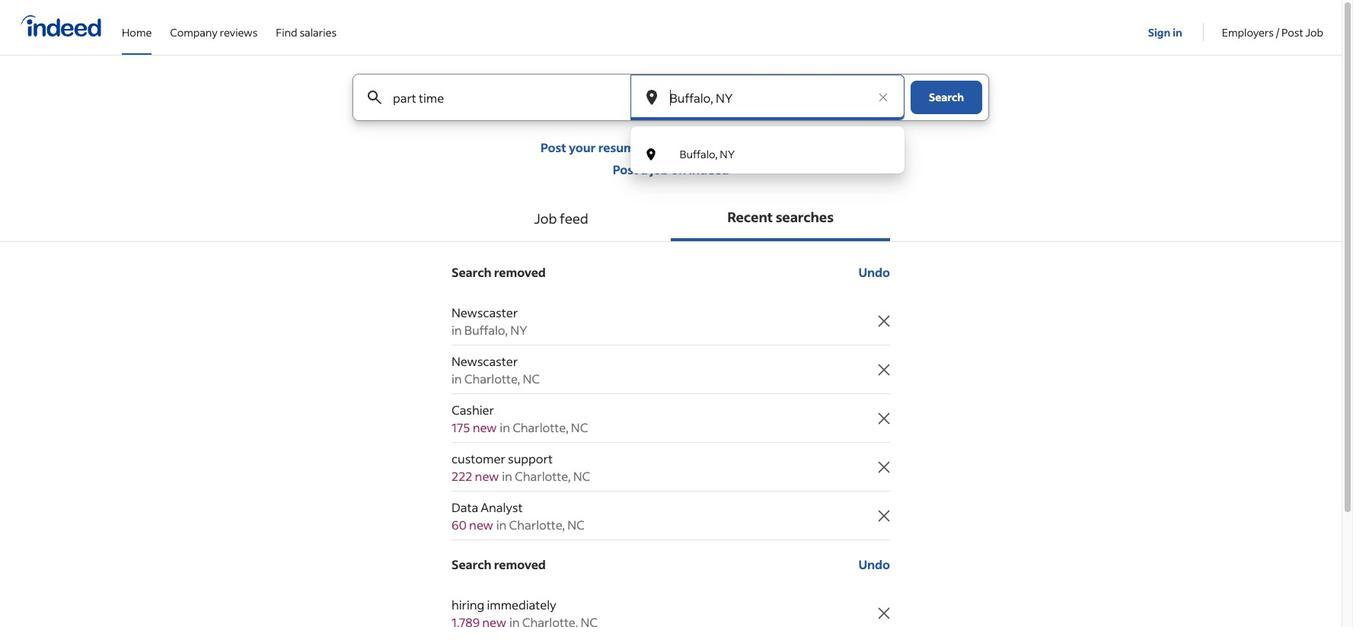 Task type: describe. For each thing, give the bounding box(es) containing it.
on
[[671, 161, 686, 177]]

hiring immediately
[[452, 597, 557, 613]]

data
[[452, 500, 478, 516]]

buffalo, ny link
[[630, 136, 905, 174]]

employers / post job
[[1222, 25, 1324, 39]]

2 undo button from the top
[[859, 551, 890, 579]]

sign
[[1148, 25, 1171, 39]]

in inside newscaster in charlotte, nc
[[452, 371, 462, 387]]

buffalo, inside buffalo, ny "link"
[[680, 147, 718, 161]]

new inside cashier 175 new in charlotte, nc
[[473, 420, 497, 436]]

search inside button
[[929, 90, 964, 104]]

charlotte, inside data analyst 60 new in charlotte, nc
[[509, 517, 565, 533]]

buffalo, inside newscaster in buffalo, ny
[[464, 322, 508, 338]]

charlotte, inside cashier 175 new in charlotte, nc
[[513, 420, 569, 436]]

company reviews
[[170, 25, 258, 39]]

find salaries
[[276, 25, 337, 39]]

only
[[662, 139, 687, 155]]

analyst
[[481, 500, 523, 516]]

delete recent search newscaster image
[[875, 361, 894, 379]]

/
[[1276, 25, 1280, 39]]

newscaster in charlotte, nc
[[452, 353, 540, 387]]

hiring
[[452, 597, 485, 613]]

2 search removed from the top
[[452, 557, 546, 573]]

post a job on indeed link
[[613, 161, 729, 177]]

newscaster for charlotte,
[[452, 353, 518, 369]]

employers
[[1222, 25, 1274, 39]]

customer
[[452, 451, 506, 467]]

-
[[644, 139, 650, 155]]

ny inside "link"
[[720, 147, 735, 161]]

60
[[452, 517, 467, 533]]

sign in
[[1148, 25, 1183, 39]]

new for customer
[[475, 468, 499, 484]]

0 vertical spatial a
[[722, 139, 728, 155]]

it
[[652, 139, 660, 155]]

search: Job title, keywords, or company text field
[[390, 75, 604, 120]]

takes
[[689, 139, 719, 155]]

delete recent search newscaster image
[[875, 312, 894, 330]]

nc inside cashier 175 new in charlotte, nc
[[571, 420, 588, 436]]

feed
[[560, 209, 589, 228]]

resume
[[598, 139, 642, 155]]

2 removed from the top
[[494, 557, 546, 573]]

Edit location text field
[[667, 75, 868, 120]]

charlotte, inside newscaster in charlotte, nc
[[464, 371, 520, 387]]

222
[[452, 468, 473, 484]]

in right sign
[[1173, 25, 1183, 39]]

175
[[452, 420, 470, 436]]

delete recent search data analyst image
[[875, 507, 894, 525]]

hiring immediately link
[[452, 596, 865, 628]]

job feed button
[[452, 196, 671, 241]]

in inside newscaster in buffalo, ny
[[452, 322, 462, 338]]

sign in link
[[1148, 1, 1185, 53]]

1 vertical spatial search
[[452, 264, 492, 280]]

1 undo button from the top
[[859, 259, 890, 286]]

job
[[650, 161, 669, 177]]

1 search removed from the top
[[452, 264, 546, 280]]

post your resume link
[[541, 139, 642, 155]]

clear location input image
[[876, 90, 891, 105]]

ny inside newscaster in buffalo, ny
[[510, 322, 528, 338]]

delete recent search hiring immediately image
[[875, 604, 894, 623]]

0 horizontal spatial a
[[641, 161, 648, 177]]

searches
[[776, 208, 834, 226]]

0 vertical spatial post
[[1282, 25, 1304, 39]]

new for data
[[469, 517, 493, 533]]

delete recent search cashier image
[[875, 409, 894, 428]]



Task type: vqa. For each thing, say whether or not it's contained in the screenshot.
2nd Newscaster
yes



Task type: locate. For each thing, give the bounding box(es) containing it.
job left feed
[[534, 209, 557, 228]]

undo
[[859, 264, 890, 280], [859, 557, 890, 573]]

undo button up delete recent search newscaster icon
[[859, 259, 890, 286]]

none search field inside main content
[[340, 74, 1002, 174]]

2 vertical spatial post
[[613, 161, 639, 177]]

removed up newscaster in buffalo, ny
[[494, 264, 546, 280]]

0 vertical spatial undo button
[[859, 259, 890, 286]]

charlotte, up support
[[513, 420, 569, 436]]

1 horizontal spatial a
[[722, 139, 728, 155]]

removed up immediately
[[494, 557, 546, 573]]

search
[[929, 90, 964, 104], [452, 264, 492, 280], [452, 557, 492, 573]]

main content
[[0, 74, 1342, 628]]

None search field
[[340, 74, 1002, 174]]

buffalo,
[[680, 147, 718, 161], [464, 322, 508, 338]]

0 vertical spatial newscaster
[[452, 305, 518, 321]]

company reviews link
[[170, 0, 258, 52]]

1 horizontal spatial ny
[[720, 147, 735, 161]]

nc inside data analyst 60 new in charlotte, nc
[[568, 517, 585, 533]]

1 vertical spatial post
[[541, 139, 566, 155]]

1 horizontal spatial post
[[613, 161, 639, 177]]

none search field containing search
[[340, 74, 1002, 174]]

job inside button
[[534, 209, 557, 228]]

1 vertical spatial undo
[[859, 557, 890, 573]]

data analyst 60 new in charlotte, nc
[[452, 500, 585, 533]]

post your resume - it only takes a few seconds post a job on indeed
[[541, 139, 801, 177]]

recent
[[727, 208, 773, 226]]

search up newscaster in buffalo, ny
[[452, 264, 492, 280]]

in
[[1173, 25, 1183, 39], [452, 322, 462, 338], [452, 371, 462, 387], [500, 420, 510, 436], [502, 468, 513, 484], [496, 517, 507, 533]]

1 vertical spatial a
[[641, 161, 648, 177]]

charlotte, inside customer support 222 new in charlotte, nc
[[515, 468, 571, 484]]

a left few
[[722, 139, 728, 155]]

charlotte, up cashier
[[464, 371, 520, 387]]

tab list
[[0, 196, 1342, 242]]

immediately
[[487, 597, 557, 613]]

0 vertical spatial new
[[473, 420, 497, 436]]

in inside cashier 175 new in charlotte, nc
[[500, 420, 510, 436]]

0 horizontal spatial post
[[541, 139, 566, 155]]

tab list containing recent searches
[[0, 196, 1342, 242]]

find salaries link
[[276, 0, 337, 52]]

in down support
[[502, 468, 513, 484]]

1 horizontal spatial buffalo,
[[680, 147, 718, 161]]

job right /
[[1306, 25, 1324, 39]]

post right /
[[1282, 25, 1304, 39]]

in down analyst
[[496, 517, 507, 533]]

reviews
[[220, 25, 258, 39]]

post left your at left top
[[541, 139, 566, 155]]

support
[[508, 451, 553, 467]]

new down cashier
[[473, 420, 497, 436]]

newscaster inside newscaster in buffalo, ny
[[452, 305, 518, 321]]

in up cashier
[[452, 371, 462, 387]]

newscaster inside newscaster in charlotte, nc
[[452, 353, 518, 369]]

in inside data analyst 60 new in charlotte, nc
[[496, 517, 507, 533]]

1 vertical spatial ny
[[510, 322, 528, 338]]

delete recent search customer support image
[[875, 458, 894, 476]]

charlotte,
[[464, 371, 520, 387], [513, 420, 569, 436], [515, 468, 571, 484], [509, 517, 565, 533]]

1 vertical spatial undo button
[[859, 551, 890, 579]]

ny up newscaster in charlotte, nc
[[510, 322, 528, 338]]

1 vertical spatial job
[[534, 209, 557, 228]]

post
[[1282, 25, 1304, 39], [541, 139, 566, 155], [613, 161, 639, 177]]

newscaster down newscaster in buffalo, ny
[[452, 353, 518, 369]]

new down customer
[[475, 468, 499, 484]]

search right clear location input image on the right top of page
[[929, 90, 964, 104]]

1 newscaster from the top
[[452, 305, 518, 321]]

nc inside customer support 222 new in charlotte, nc
[[573, 468, 591, 484]]

1 horizontal spatial job
[[1306, 25, 1324, 39]]

main content containing recent searches
[[0, 74, 1342, 628]]

in up support
[[500, 420, 510, 436]]

new
[[473, 420, 497, 436], [475, 468, 499, 484], [469, 517, 493, 533]]

job
[[1306, 25, 1324, 39], [534, 209, 557, 228]]

in up newscaster in charlotte, nc
[[452, 322, 462, 338]]

ny right takes
[[720, 147, 735, 161]]

0 vertical spatial job
[[1306, 25, 1324, 39]]

undo up delete recent search newscaster icon
[[859, 264, 890, 280]]

0 horizontal spatial ny
[[510, 322, 528, 338]]

1 undo from the top
[[859, 264, 890, 280]]

few
[[731, 139, 752, 155]]

home link
[[122, 0, 152, 52]]

0 vertical spatial undo
[[859, 264, 890, 280]]

1 vertical spatial removed
[[494, 557, 546, 573]]

2 horizontal spatial post
[[1282, 25, 1304, 39]]

new right '60'
[[469, 517, 493, 533]]

seconds
[[754, 139, 801, 155]]

0 vertical spatial search removed
[[452, 264, 546, 280]]

0 vertical spatial ny
[[720, 147, 735, 161]]

removed
[[494, 264, 546, 280], [494, 557, 546, 573]]

2 undo from the top
[[859, 557, 890, 573]]

indeed
[[689, 161, 729, 177]]

cashier 175 new in charlotte, nc
[[452, 402, 588, 436]]

post down resume
[[613, 161, 639, 177]]

0 vertical spatial removed
[[494, 264, 546, 280]]

company
[[170, 25, 218, 39]]

2 newscaster from the top
[[452, 353, 518, 369]]

search button
[[911, 81, 983, 114]]

2 vertical spatial search
[[452, 557, 492, 573]]

1 vertical spatial buffalo,
[[464, 322, 508, 338]]

newscaster in buffalo, ny
[[452, 305, 528, 338]]

1 removed from the top
[[494, 264, 546, 280]]

0 horizontal spatial job
[[534, 209, 557, 228]]

new inside data analyst 60 new in charlotte, nc
[[469, 517, 493, 533]]

charlotte, down analyst
[[509, 517, 565, 533]]

job feed
[[534, 209, 589, 228]]

0 vertical spatial buffalo,
[[680, 147, 718, 161]]

undo button
[[859, 259, 890, 286], [859, 551, 890, 579]]

employers / post job link
[[1222, 0, 1324, 52]]

a
[[722, 139, 728, 155], [641, 161, 648, 177]]

1 vertical spatial newscaster
[[452, 353, 518, 369]]

1 vertical spatial new
[[475, 468, 499, 484]]

undo up delete recent search hiring immediately image
[[859, 557, 890, 573]]

buffalo, ny
[[680, 147, 735, 161]]

1 vertical spatial search removed
[[452, 557, 546, 573]]

a left job at the left top
[[641, 161, 648, 177]]

ny
[[720, 147, 735, 161], [510, 322, 528, 338]]

search removed up "hiring immediately"
[[452, 557, 546, 573]]

customer support 222 new in charlotte, nc
[[452, 451, 591, 484]]

search up hiring
[[452, 557, 492, 573]]

charlotte, down support
[[515, 468, 571, 484]]

home
[[122, 25, 152, 39]]

newscaster up newscaster in charlotte, nc
[[452, 305, 518, 321]]

2 vertical spatial new
[[469, 517, 493, 533]]

recent searches
[[727, 208, 834, 226]]

salaries
[[300, 25, 337, 39]]

in inside customer support 222 new in charlotte, nc
[[502, 468, 513, 484]]

your
[[569, 139, 596, 155]]

newscaster for buffalo,
[[452, 305, 518, 321]]

0 vertical spatial search
[[929, 90, 964, 104]]

find
[[276, 25, 298, 39]]

nc inside newscaster in charlotte, nc
[[523, 371, 540, 387]]

0 horizontal spatial buffalo,
[[464, 322, 508, 338]]

search removed up newscaster in buffalo, ny
[[452, 264, 546, 280]]

new inside customer support 222 new in charlotte, nc
[[475, 468, 499, 484]]

search removed
[[452, 264, 546, 280], [452, 557, 546, 573]]

nc
[[523, 371, 540, 387], [571, 420, 588, 436], [573, 468, 591, 484], [568, 517, 585, 533]]

undo button up delete recent search hiring immediately image
[[859, 551, 890, 579]]

recent searches button
[[671, 196, 890, 241]]

cashier
[[452, 402, 494, 418]]

newscaster
[[452, 305, 518, 321], [452, 353, 518, 369]]



